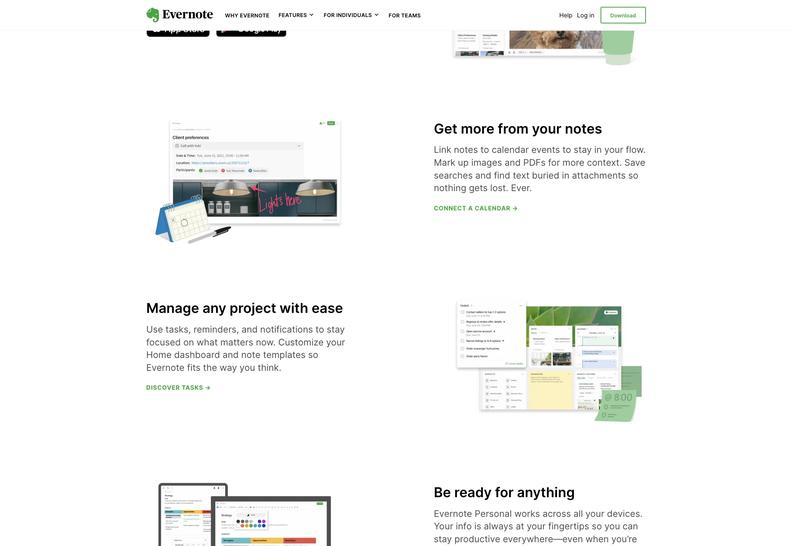 Task type: describe. For each thing, give the bounding box(es) containing it.
home
[[146, 349, 172, 360]]

all
[[574, 508, 583, 519]]

teams
[[401, 12, 421, 19]]

tasks
[[182, 384, 203, 391]]

your
[[434, 521, 453, 532]]

mark
[[434, 157, 455, 168]]

evernote inside why evernote link
[[240, 12, 270, 19]]

0 vertical spatial in
[[589, 11, 594, 19]]

reminders,
[[194, 324, 239, 335]]

discover tasks → link
[[146, 384, 211, 391]]

calendar
[[475, 204, 510, 212]]

gets
[[469, 182, 488, 193]]

on
[[183, 337, 194, 348]]

so inside use tasks, reminders, and notifications to stay focused on what matters now. customize your home dashboard and note templates so evernote fits the way you think.
[[308, 349, 318, 360]]

link
[[434, 144, 451, 155]]

0 vertical spatial notes
[[565, 120, 602, 137]]

for individuals button
[[324, 11, 380, 19]]

your inside use tasks, reminders, and notifications to stay focused on what matters now. customize your home dashboard and note templates so evernote fits the way you think.
[[326, 337, 345, 348]]

use
[[146, 324, 163, 335]]

discover tasks →
[[146, 384, 211, 391]]

and up matters
[[242, 324, 258, 335]]

a
[[468, 204, 473, 212]]

evernote tasks showcase image
[[449, 295, 646, 427]]

across
[[543, 508, 571, 519]]

ready
[[454, 484, 492, 501]]

ever.
[[511, 182, 532, 193]]

2 vertical spatial in
[[562, 170, 569, 181]]

think.
[[258, 362, 281, 373]]

for teams
[[389, 12, 421, 19]]

templates
[[263, 349, 306, 360]]

when
[[586, 534, 609, 545]]

download link
[[601, 7, 646, 24]]

notifications
[[260, 324, 313, 335]]

1 horizontal spatial →
[[512, 204, 518, 212]]

fingertips
[[548, 521, 589, 532]]

evernote personal works across all your devices. your info is always at your fingertips so you can stay productive everywhere—even when you'
[[434, 508, 643, 546]]

connect a calendar → link
[[434, 204, 518, 212]]

can
[[623, 521, 638, 532]]

calendar
[[492, 144, 529, 155]]

personal
[[475, 508, 512, 519]]

devices.
[[607, 508, 643, 519]]

images
[[471, 157, 502, 168]]

stay for ease
[[327, 324, 345, 335]]

save
[[624, 157, 645, 168]]

connect
[[434, 204, 467, 212]]

your right all
[[586, 508, 604, 519]]

discover
[[146, 384, 180, 391]]

stay inside evernote personal works across all your devices. your info is always at your fingertips so you can stay productive everywhere—even when you'
[[434, 534, 452, 545]]

for for for teams
[[389, 12, 400, 19]]

note
[[241, 349, 261, 360]]

your up events
[[532, 120, 562, 137]]

the
[[203, 362, 217, 373]]

info
[[456, 521, 472, 532]]

fits
[[187, 362, 200, 373]]

why
[[225, 12, 238, 19]]

1 vertical spatial for
[[495, 484, 514, 501]]

your inside link notes to calendar events to stay in your flow. mark up images and pdfs for more context. save searches and find text buried in attachments so nothing gets lost. ever.
[[604, 144, 623, 155]]

ease
[[312, 300, 343, 316]]

download
[[610, 12, 636, 18]]

customize
[[278, 337, 324, 348]]

always
[[484, 521, 513, 532]]

be
[[434, 484, 451, 501]]

flow.
[[626, 144, 646, 155]]

attachments
[[572, 170, 626, 181]]

productive
[[455, 534, 500, 545]]

from
[[498, 120, 529, 137]]

you inside use tasks, reminders, and notifications to stay focused on what matters now. customize your home dashboard and note templates so evernote fits the way you think.
[[240, 362, 255, 373]]

anything
[[517, 484, 575, 501]]

evernote logo image
[[146, 8, 213, 23]]

what
[[197, 337, 218, 348]]

connect a calendar →
[[434, 204, 518, 212]]

project
[[230, 300, 276, 316]]

for teams link
[[389, 11, 421, 19]]

evernote inside use tasks, reminders, and notifications to stay focused on what matters now. customize your home dashboard and note templates so evernote fits the way you think.
[[146, 362, 185, 373]]

any
[[203, 300, 226, 316]]

and up 'way'
[[223, 349, 239, 360]]

notes inside link notes to calendar events to stay in your flow. mark up images and pdfs for more context. save searches and find text buried in attachments so nothing gets lost. ever.
[[454, 144, 478, 155]]

for individuals
[[324, 12, 372, 18]]



Task type: vqa. For each thing, say whether or not it's contained in the screenshot.
Which Evernote is right for me? in the top of the page
no



Task type: locate. For each thing, give the bounding box(es) containing it.
way
[[220, 362, 237, 373]]

1 horizontal spatial for
[[548, 157, 560, 168]]

1 vertical spatial →
[[205, 384, 211, 391]]

and
[[505, 157, 521, 168], [475, 170, 491, 181], [242, 324, 258, 335], [223, 349, 239, 360]]

0 horizontal spatial for
[[495, 484, 514, 501]]

2 horizontal spatial evernote
[[434, 508, 472, 519]]

1 horizontal spatial so
[[592, 521, 602, 532]]

to for manage any project with ease
[[316, 324, 324, 335]]

1 horizontal spatial stay
[[434, 534, 452, 545]]

your right "customize"
[[326, 337, 345, 348]]

log
[[577, 11, 588, 19]]

stay down ease
[[327, 324, 345, 335]]

0 vertical spatial evernote
[[240, 12, 270, 19]]

matters
[[220, 337, 253, 348]]

0 vertical spatial →
[[512, 204, 518, 212]]

more
[[461, 120, 495, 137], [563, 157, 584, 168]]

your up everywhere—even
[[527, 521, 546, 532]]

for
[[324, 12, 335, 18], [389, 12, 400, 19]]

find
[[494, 170, 510, 181]]

stay for notes
[[574, 144, 592, 155]]

up
[[458, 157, 469, 168]]

at
[[516, 521, 524, 532]]

→
[[512, 204, 518, 212], [205, 384, 211, 391]]

stay inside use tasks, reminders, and notifications to stay focused on what matters now. customize your home dashboard and note templates so evernote fits the way you think.
[[327, 324, 345, 335]]

for inside button
[[324, 12, 335, 18]]

0 horizontal spatial more
[[461, 120, 495, 137]]

stay up context.
[[574, 144, 592, 155]]

for inside 'link'
[[389, 12, 400, 19]]

to up images
[[481, 144, 489, 155]]

more right get
[[461, 120, 495, 137]]

buried
[[532, 170, 559, 181]]

searches
[[434, 170, 473, 181]]

log in link
[[577, 11, 594, 19]]

0 horizontal spatial evernote
[[146, 362, 185, 373]]

get more from your notes
[[434, 120, 602, 137]]

so
[[628, 170, 639, 181], [308, 349, 318, 360], [592, 521, 602, 532]]

evernote calendar integration showcase image
[[146, 116, 343, 247]]

in right buried
[[562, 170, 569, 181]]

2 horizontal spatial to
[[563, 144, 571, 155]]

1 horizontal spatial evernote
[[240, 12, 270, 19]]

is
[[474, 521, 481, 532]]

0 vertical spatial so
[[628, 170, 639, 181]]

so down save
[[628, 170, 639, 181]]

evernote templates showcase image
[[146, 475, 343, 546]]

you
[[240, 362, 255, 373], [605, 521, 620, 532]]

now.
[[256, 337, 276, 348]]

2 vertical spatial so
[[592, 521, 602, 532]]

manage any project with ease
[[146, 300, 343, 316]]

get
[[434, 120, 457, 137]]

so inside evernote personal works across all your devices. your info is always at your fingertips so you can stay productive everywhere—even when you'
[[592, 521, 602, 532]]

so down "customize"
[[308, 349, 318, 360]]

0 horizontal spatial for
[[324, 12, 335, 18]]

so up when
[[592, 521, 602, 532]]

lost.
[[490, 182, 508, 193]]

evernote inside evernote personal works across all your devices. your info is always at your fingertips so you can stay productive everywhere—even when you'
[[434, 508, 472, 519]]

1 vertical spatial more
[[563, 157, 584, 168]]

for left the teams
[[389, 12, 400, 19]]

1 horizontal spatial you
[[605, 521, 620, 532]]

so inside link notes to calendar events to stay in your flow. mark up images and pdfs for more context. save searches and find text buried in attachments so nothing gets lost. ever.
[[628, 170, 639, 181]]

help link
[[559, 11, 573, 19]]

0 vertical spatial stay
[[574, 144, 592, 155]]

works
[[514, 508, 540, 519]]

and down calendar
[[505, 157, 521, 168]]

to
[[481, 144, 489, 155], [563, 144, 571, 155], [316, 324, 324, 335]]

stay
[[574, 144, 592, 155], [327, 324, 345, 335], [434, 534, 452, 545]]

1 vertical spatial in
[[594, 144, 602, 155]]

why evernote link
[[225, 11, 270, 19]]

be ready for anything
[[434, 484, 575, 501]]

stay down the your
[[434, 534, 452, 545]]

everywhere—even
[[503, 534, 583, 545]]

events
[[531, 144, 560, 155]]

use tasks, reminders, and notifications to stay focused on what matters now. customize your home dashboard and note templates so evernote fits the way you think.
[[146, 324, 345, 373]]

1 vertical spatial notes
[[454, 144, 478, 155]]

in right log at the top of the page
[[589, 11, 594, 19]]

1 horizontal spatial to
[[481, 144, 489, 155]]

your up context.
[[604, 144, 623, 155]]

and down images
[[475, 170, 491, 181]]

2 horizontal spatial stay
[[574, 144, 592, 155]]

help
[[559, 11, 573, 19]]

for up buried
[[548, 157, 560, 168]]

0 horizontal spatial to
[[316, 324, 324, 335]]

you inside evernote personal works across all your devices. your info is always at your fingertips so you can stay productive everywhere—even when you'
[[605, 521, 620, 532]]

evernote up the your
[[434, 508, 472, 519]]

you down devices. at bottom right
[[605, 521, 620, 532]]

→ down ever.
[[512, 204, 518, 212]]

2 horizontal spatial so
[[628, 170, 639, 181]]

1 vertical spatial you
[[605, 521, 620, 532]]

features
[[279, 12, 307, 18]]

0 horizontal spatial notes
[[454, 144, 478, 155]]

nothing
[[434, 182, 466, 193]]

0 horizontal spatial you
[[240, 362, 255, 373]]

0 vertical spatial more
[[461, 120, 495, 137]]

1 horizontal spatial notes
[[565, 120, 602, 137]]

0 vertical spatial you
[[240, 362, 255, 373]]

focused
[[146, 337, 181, 348]]

with
[[280, 300, 308, 316]]

2 vertical spatial stay
[[434, 534, 452, 545]]

1 vertical spatial so
[[308, 349, 318, 360]]

to for get more from your notes
[[563, 144, 571, 155]]

to right events
[[563, 144, 571, 155]]

in up context.
[[594, 144, 602, 155]]

1 horizontal spatial more
[[563, 157, 584, 168]]

features button
[[279, 11, 315, 19]]

log in
[[577, 11, 594, 19]]

1 vertical spatial evernote
[[146, 362, 185, 373]]

tasks,
[[166, 324, 191, 335]]

more inside link notes to calendar events to stay in your flow. mark up images and pdfs for more context. save searches and find text buried in attachments so nothing gets lost. ever.
[[563, 157, 584, 168]]

stay inside link notes to calendar events to stay in your flow. mark up images and pdfs for more context. save searches and find text buried in attachments so nothing gets lost. ever.
[[574, 144, 592, 155]]

for inside link notes to calendar events to stay in your flow. mark up images and pdfs for more context. save searches and find text buried in attachments so nothing gets lost. ever.
[[548, 157, 560, 168]]

dashboard
[[174, 349, 220, 360]]

0 horizontal spatial →
[[205, 384, 211, 391]]

in
[[589, 11, 594, 19], [594, 144, 602, 155], [562, 170, 569, 181]]

context.
[[587, 157, 622, 168]]

evernote right why
[[240, 12, 270, 19]]

link notes to calendar events to stay in your flow. mark up images and pdfs for more context. save searches and find text buried in attachments so nothing gets lost. ever.
[[434, 144, 646, 193]]

to down ease
[[316, 324, 324, 335]]

for for for individuals
[[324, 12, 335, 18]]

1 vertical spatial stay
[[327, 324, 345, 335]]

0 horizontal spatial so
[[308, 349, 318, 360]]

2 vertical spatial evernote
[[434, 508, 472, 519]]

manage
[[146, 300, 199, 316]]

for up personal
[[495, 484, 514, 501]]

pdfs
[[523, 157, 546, 168]]

0 vertical spatial for
[[548, 157, 560, 168]]

→ right tasks
[[205, 384, 211, 391]]

for left individuals
[[324, 12, 335, 18]]

to inside use tasks, reminders, and notifications to stay focused on what matters now. customize your home dashboard and note templates so evernote fits the way you think.
[[316, 324, 324, 335]]

evernote down home
[[146, 362, 185, 373]]

individuals
[[336, 12, 372, 18]]

text
[[513, 170, 530, 181]]

evernote notes showcase image
[[449, 0, 646, 65]]

your
[[532, 120, 562, 137], [604, 144, 623, 155], [326, 337, 345, 348], [586, 508, 604, 519], [527, 521, 546, 532]]

0 horizontal spatial stay
[[327, 324, 345, 335]]

why evernote
[[225, 12, 270, 19]]

you down note
[[240, 362, 255, 373]]

1 horizontal spatial for
[[389, 12, 400, 19]]

for
[[548, 157, 560, 168], [495, 484, 514, 501]]

evernote
[[240, 12, 270, 19], [146, 362, 185, 373], [434, 508, 472, 519]]

more up the attachments
[[563, 157, 584, 168]]



